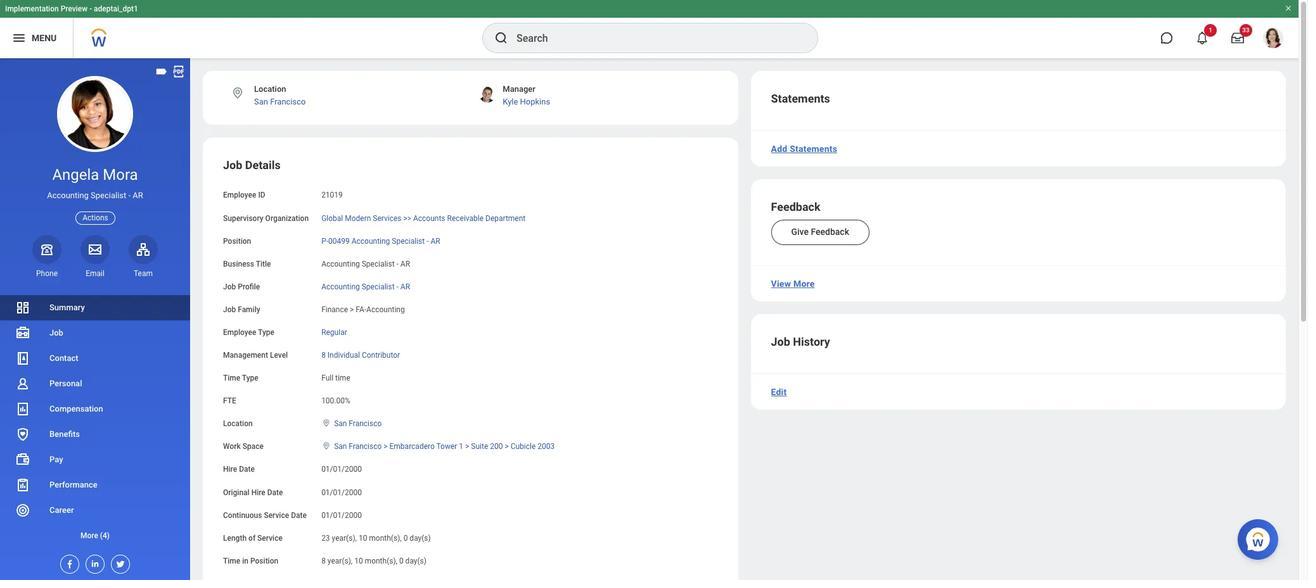 Task type: vqa. For each thing, say whether or not it's contained in the screenshot.
third 9 from the top
no



Task type: describe. For each thing, give the bounding box(es) containing it.
contact
[[49, 354, 78, 363]]

supervisory
[[223, 214, 264, 223]]

contributor
[[362, 351, 400, 360]]

more (4) button
[[0, 524, 190, 549]]

8 for 8 individual contributor
[[322, 351, 326, 360]]

compensation image
[[15, 402, 30, 417]]

actions button
[[76, 212, 115, 225]]

job details
[[223, 159, 281, 172]]

> left embarcadero
[[384, 443, 388, 452]]

global modern services >> accounts receivable department
[[322, 214, 526, 223]]

1 horizontal spatial hire
[[252, 489, 266, 497]]

job for job family
[[223, 306, 236, 314]]

email angela mora element
[[81, 269, 110, 279]]

ar up job family element
[[401, 283, 410, 292]]

accounting specialist - ar inside navigation pane region
[[47, 191, 143, 200]]

ar inside business title element
[[401, 260, 410, 269]]

performance image
[[15, 478, 30, 493]]

business title
[[223, 260, 271, 269]]

personal link
[[0, 372, 190, 397]]

00499
[[328, 237, 350, 246]]

job for job profile
[[223, 283, 236, 292]]

location for location san francisco
[[254, 84, 286, 94]]

business
[[223, 260, 254, 269]]

pay
[[49, 455, 63, 465]]

menu banner
[[0, 0, 1299, 58]]

full time
[[322, 374, 350, 383]]

33 button
[[1224, 24, 1253, 52]]

receivable
[[447, 214, 484, 223]]

1 vertical spatial service
[[258, 534, 283, 543]]

01/01/2000 for hire date
[[322, 466, 362, 475]]

performance link
[[0, 473, 190, 498]]

notifications large image
[[1197, 32, 1209, 44]]

angela
[[52, 166, 99, 184]]

department
[[486, 214, 526, 223]]

supervisory organization
[[223, 214, 309, 223]]

- inside menu banner
[[90, 4, 92, 13]]

edit button
[[766, 380, 792, 405]]

profile logan mcneil image
[[1264, 28, 1284, 51]]

title
[[256, 260, 271, 269]]

> inside job family element
[[350, 306, 354, 314]]

view more button
[[766, 271, 820, 297]]

0 vertical spatial date
[[239, 466, 255, 475]]

level
[[270, 351, 288, 360]]

- down accounts
[[427, 237, 429, 246]]

accounting inside navigation pane region
[[47, 191, 89, 200]]

job for job history
[[771, 335, 791, 349]]

p-00499 accounting specialist - ar
[[322, 237, 440, 246]]

performance
[[49, 481, 98, 490]]

id
[[258, 191, 265, 200]]

benefits
[[49, 430, 80, 439]]

0 for 23 year(s), 10 month(s), 0 day(s)
[[404, 534, 408, 543]]

employee for employee type
[[223, 328, 256, 337]]

specialist inside business title element
[[362, 260, 395, 269]]

full time element
[[322, 372, 350, 383]]

cubicle
[[511, 443, 536, 452]]

ar inside navigation pane region
[[133, 191, 143, 200]]

pay link
[[0, 448, 190, 473]]

job details button
[[223, 159, 281, 172]]

email button
[[81, 235, 110, 279]]

phone
[[36, 269, 58, 278]]

time for time in position
[[223, 557, 240, 566]]

give feedback button
[[771, 220, 870, 245]]

original
[[223, 489, 250, 497]]

(4)
[[100, 532, 110, 541]]

0 vertical spatial service
[[264, 511, 289, 520]]

management
[[223, 351, 268, 360]]

length of service
[[223, 534, 283, 543]]

personal image
[[15, 377, 30, 392]]

hopkins
[[520, 97, 550, 107]]

- up job family element
[[397, 283, 399, 292]]

manager
[[503, 84, 536, 94]]

accounting inside business title element
[[322, 260, 360, 269]]

of
[[249, 534, 256, 543]]

2003
[[538, 443, 555, 452]]

10 for 8
[[355, 557, 363, 566]]

kyle hopkins link
[[503, 97, 550, 107]]

career
[[49, 506, 74, 515]]

21019
[[322, 191, 343, 200]]

suite
[[471, 443, 488, 452]]

1 inside san francisco > embarcadero tower 1 > suite 200 > cubicle 2003 link
[[459, 443, 464, 452]]

location for location
[[223, 420, 253, 429]]

- inside navigation pane region
[[128, 191, 131, 200]]

team link
[[129, 235, 158, 279]]

10 for 23
[[359, 534, 367, 543]]

benefits image
[[15, 427, 30, 443]]

organization
[[265, 214, 309, 223]]

200
[[490, 443, 503, 452]]

view printable version (pdf) image
[[172, 65, 186, 79]]

more (4) button
[[0, 529, 190, 544]]

Search Workday  search field
[[517, 24, 792, 52]]

01/01/2000 for original hire date
[[322, 489, 362, 497]]

work
[[223, 443, 241, 452]]

list containing summary
[[0, 295, 190, 549]]

more (4)
[[80, 532, 110, 541]]

job history
[[771, 335, 831, 349]]

time for time type
[[223, 374, 240, 383]]

summary
[[49, 303, 85, 313]]

san for san francisco
[[334, 420, 347, 429]]

phone button
[[32, 235, 62, 279]]

implementation
[[5, 4, 59, 13]]

details
[[245, 159, 281, 172]]

team angela mora element
[[129, 269, 158, 279]]

location san francisco
[[254, 84, 306, 107]]

services
[[373, 214, 402, 223]]

full
[[322, 374, 334, 383]]

hire date
[[223, 466, 255, 475]]

tower
[[437, 443, 457, 452]]

job image
[[15, 326, 30, 341]]

accounts
[[413, 214, 445, 223]]

continuous service date
[[223, 511, 307, 520]]

>>
[[404, 214, 412, 223]]

san francisco > embarcadero tower 1 > suite 200 > cubicle 2003
[[334, 443, 555, 452]]

personal
[[49, 379, 82, 389]]

23 year(s), 10 month(s), 0 day(s)
[[322, 534, 431, 543]]

phone angela mora element
[[32, 269, 62, 279]]

contact link
[[0, 346, 190, 372]]

summary image
[[15, 301, 30, 316]]

employee type
[[223, 328, 275, 337]]

length of service element
[[322, 527, 431, 544]]

preview
[[61, 4, 88, 13]]

family
[[238, 306, 260, 314]]

accounting inside job family element
[[367, 306, 405, 314]]

time in position element
[[322, 550, 427, 567]]

justify image
[[11, 30, 27, 46]]

view more
[[771, 279, 815, 289]]

1 vertical spatial position
[[250, 557, 278, 566]]

job details group
[[223, 158, 718, 581]]

business title element
[[322, 252, 410, 269]]

> left suite
[[465, 443, 469, 452]]

give feedback
[[792, 227, 850, 237]]

day(s) for 8 year(s), 10 month(s), 0 day(s)
[[406, 557, 427, 566]]

job profile
[[223, 283, 260, 292]]

job family element
[[322, 298, 405, 315]]

summary link
[[0, 295, 190, 321]]

san for san francisco > embarcadero tower 1 > suite 200 > cubicle 2003
[[334, 443, 347, 452]]



Task type: locate. For each thing, give the bounding box(es) containing it.
1 vertical spatial francisco
[[349, 420, 382, 429]]

twitter image
[[112, 556, 126, 570]]

ar
[[133, 191, 143, 200], [431, 237, 440, 246], [401, 260, 410, 269], [401, 283, 410, 292]]

day(s) for 23 year(s), 10 month(s), 0 day(s)
[[410, 534, 431, 543]]

ar down p-00499 accounting specialist - ar
[[401, 260, 410, 269]]

specialist down mora
[[91, 191, 126, 200]]

location image inside job details group
[[322, 419, 332, 428]]

date for hire
[[267, 489, 283, 497]]

continuous service date element
[[322, 504, 362, 521]]

global modern services >> accounts receivable department link
[[322, 212, 526, 223]]

0 vertical spatial 0
[[404, 534, 408, 543]]

fte
[[223, 397, 236, 406]]

list
[[0, 295, 190, 549]]

date left continuous service date element
[[291, 511, 307, 520]]

more left (4)
[[80, 532, 98, 541]]

1 vertical spatial 8
[[322, 557, 326, 566]]

time type
[[223, 374, 259, 383]]

1 vertical spatial hire
[[252, 489, 266, 497]]

date down work space
[[239, 466, 255, 475]]

san francisco link
[[254, 97, 306, 107], [334, 417, 382, 429]]

1 vertical spatial type
[[242, 374, 259, 383]]

33
[[1243, 27, 1250, 34]]

global
[[322, 214, 343, 223]]

1 vertical spatial 0
[[399, 557, 404, 566]]

2 horizontal spatial date
[[291, 511, 307, 520]]

2 vertical spatial san
[[334, 443, 347, 452]]

implementation preview -   adeptai_dpt1
[[5, 4, 138, 13]]

0 inside length of service element
[[404, 534, 408, 543]]

san francisco
[[334, 420, 382, 429]]

specialist down p-00499 accounting specialist - ar
[[362, 260, 395, 269]]

0 vertical spatial day(s)
[[410, 534, 431, 543]]

day(s) inside length of service element
[[410, 534, 431, 543]]

regular
[[322, 328, 347, 337]]

service
[[264, 511, 289, 520], [258, 534, 283, 543]]

accounting down accounting specialist - ar link
[[367, 306, 405, 314]]

accounting specialist - ar down angela mora
[[47, 191, 143, 200]]

0 vertical spatial month(s),
[[369, 534, 402, 543]]

2 time from the top
[[223, 557, 240, 566]]

- inside business title element
[[397, 260, 399, 269]]

8 left individual
[[322, 351, 326, 360]]

0 vertical spatial san francisco link
[[254, 97, 306, 107]]

time in position
[[223, 557, 278, 566]]

fa-
[[356, 306, 367, 314]]

1 right the tower
[[459, 443, 464, 452]]

compensation link
[[0, 397, 190, 422]]

feedback right give
[[811, 227, 850, 237]]

management level
[[223, 351, 288, 360]]

job left profile
[[223, 283, 236, 292]]

francisco for san francisco
[[349, 420, 382, 429]]

hire right original
[[252, 489, 266, 497]]

ar down accounts
[[431, 237, 440, 246]]

-
[[90, 4, 92, 13], [128, 191, 131, 200], [427, 237, 429, 246], [397, 260, 399, 269], [397, 283, 399, 292]]

work space
[[223, 443, 264, 452]]

1 vertical spatial accounting specialist - ar
[[322, 260, 410, 269]]

job left the family
[[223, 306, 236, 314]]

0 vertical spatial 01/01/2000
[[322, 466, 362, 475]]

statements up add statements at the top right of page
[[771, 92, 831, 105]]

job for job details
[[223, 159, 242, 172]]

1 vertical spatial statements
[[790, 144, 838, 154]]

2 vertical spatial 01/01/2000
[[322, 511, 362, 520]]

add
[[771, 144, 788, 154]]

employee for employee id
[[223, 191, 256, 200]]

month(s), up the time in position element
[[369, 534, 402, 543]]

1 vertical spatial time
[[223, 557, 240, 566]]

team
[[134, 269, 153, 278]]

accounting up finance on the bottom left of the page
[[322, 283, 360, 292]]

email
[[86, 269, 105, 278]]

month(s), inside the time in position element
[[365, 557, 398, 566]]

francisco
[[270, 97, 306, 107], [349, 420, 382, 429], [349, 443, 382, 452]]

0 vertical spatial francisco
[[270, 97, 306, 107]]

employee down 'job family'
[[223, 328, 256, 337]]

1 vertical spatial 10
[[355, 557, 363, 566]]

10 inside the time in position element
[[355, 557, 363, 566]]

time up fte
[[223, 374, 240, 383]]

month(s), inside length of service element
[[369, 534, 402, 543]]

day(s) up the time in position element
[[410, 534, 431, 543]]

contact image
[[15, 351, 30, 366]]

profile
[[238, 283, 260, 292]]

add statements button
[[766, 136, 843, 162]]

date up continuous service date
[[267, 489, 283, 497]]

job left history
[[771, 335, 791, 349]]

more right view
[[794, 279, 815, 289]]

accounting specialist - ar up job family element
[[322, 283, 410, 292]]

inbox large image
[[1232, 32, 1245, 44]]

1 vertical spatial location
[[223, 420, 253, 429]]

1 vertical spatial 01/01/2000
[[322, 489, 362, 497]]

> left "fa-" on the left bottom of the page
[[350, 306, 354, 314]]

type down management
[[242, 374, 259, 383]]

day(s) down 23 year(s), 10 month(s), 0 day(s)
[[406, 557, 427, 566]]

1 horizontal spatial location image
[[322, 419, 332, 428]]

8 individual contributor
[[322, 351, 400, 360]]

month(s), for 23 year(s), 10 month(s), 0 day(s)
[[369, 534, 402, 543]]

specialist up job family element
[[362, 283, 395, 292]]

0 vertical spatial time
[[223, 374, 240, 383]]

location image up location icon
[[322, 419, 332, 428]]

location inside location san francisco
[[254, 84, 286, 94]]

accounting specialist - ar for accounting specialist - ar link
[[322, 283, 410, 292]]

accounting specialist - ar
[[47, 191, 143, 200], [322, 260, 410, 269], [322, 283, 410, 292]]

type for time type
[[242, 374, 259, 383]]

adeptai_dpt1
[[94, 4, 138, 13]]

- down p-00499 accounting specialist - ar
[[397, 260, 399, 269]]

0 vertical spatial san
[[254, 97, 268, 107]]

kyle
[[503, 97, 518, 107]]

view team image
[[136, 242, 151, 257]]

year(s), for 23
[[332, 534, 357, 543]]

specialist inside navigation pane region
[[91, 191, 126, 200]]

1 horizontal spatial date
[[267, 489, 283, 497]]

francisco for san francisco > embarcadero tower 1 > suite 200 > cubicle 2003
[[349, 443, 382, 452]]

job link
[[0, 321, 190, 346]]

p-00499 accounting specialist - ar link
[[322, 234, 440, 246]]

0 horizontal spatial date
[[239, 466, 255, 475]]

0 vertical spatial location image
[[231, 86, 245, 100]]

2 8 from the top
[[322, 557, 326, 566]]

2 employee from the top
[[223, 328, 256, 337]]

francisco inside location san francisco
[[270, 97, 306, 107]]

0 inside the time in position element
[[399, 557, 404, 566]]

accounting down 00499
[[322, 260, 360, 269]]

location image left location san francisco
[[231, 86, 245, 100]]

0 vertical spatial accounting specialist - ar
[[47, 191, 143, 200]]

phone image
[[38, 242, 56, 257]]

feedback up give
[[771, 200, 821, 214]]

1 vertical spatial 1
[[459, 443, 464, 452]]

0 horizontal spatial san francisco link
[[254, 97, 306, 107]]

statements inside button
[[790, 144, 838, 154]]

accounting up business title element
[[352, 237, 390, 246]]

job inside list
[[49, 328, 63, 338]]

accounting down angela
[[47, 191, 89, 200]]

menu button
[[0, 18, 73, 58]]

2 vertical spatial francisco
[[349, 443, 382, 452]]

0 vertical spatial type
[[258, 328, 275, 337]]

service right of
[[258, 534, 283, 543]]

statements right add at the right top of page
[[790, 144, 838, 154]]

modern
[[345, 214, 371, 223]]

0 vertical spatial 10
[[359, 534, 367, 543]]

space
[[243, 443, 264, 452]]

0 vertical spatial hire
[[223, 466, 237, 475]]

year(s), inside length of service element
[[332, 534, 357, 543]]

day(s)
[[410, 534, 431, 543], [406, 557, 427, 566]]

accounting specialist - ar up accounting specialist - ar link
[[322, 260, 410, 269]]

1 button
[[1189, 24, 1217, 52]]

1 horizontal spatial more
[[794, 279, 815, 289]]

close environment banner image
[[1285, 4, 1293, 12]]

0 horizontal spatial 1
[[459, 443, 464, 452]]

navigation pane region
[[0, 58, 190, 581]]

01/01/2000 down original hire date element
[[322, 511, 362, 520]]

job left details
[[223, 159, 242, 172]]

0 horizontal spatial location image
[[231, 86, 245, 100]]

1 vertical spatial location image
[[322, 419, 332, 428]]

0 vertical spatial location
[[254, 84, 286, 94]]

accounting
[[47, 191, 89, 200], [352, 237, 390, 246], [322, 260, 360, 269], [322, 283, 360, 292], [367, 306, 405, 314]]

date for service
[[291, 511, 307, 520]]

time left in
[[223, 557, 240, 566]]

continuous
[[223, 511, 262, 520]]

year(s), for 8
[[328, 557, 353, 566]]

specialist
[[91, 191, 126, 200], [392, 237, 425, 246], [362, 260, 395, 269], [362, 283, 395, 292]]

mora
[[103, 166, 138, 184]]

employee id
[[223, 191, 265, 200]]

1 vertical spatial year(s),
[[328, 557, 353, 566]]

year(s), right 23
[[332, 534, 357, 543]]

position right in
[[250, 557, 278, 566]]

0 down 23 year(s), 10 month(s), 0 day(s)
[[399, 557, 404, 566]]

position up business
[[223, 237, 251, 246]]

service down original hire date
[[264, 511, 289, 520]]

0 vertical spatial 8
[[322, 351, 326, 360]]

location
[[254, 84, 286, 94], [223, 420, 253, 429]]

1 employee from the top
[[223, 191, 256, 200]]

1 vertical spatial san francisco link
[[334, 417, 382, 429]]

year(s),
[[332, 534, 357, 543], [328, 557, 353, 566]]

regular link
[[322, 326, 347, 337]]

tag image
[[155, 65, 169, 79]]

0 vertical spatial year(s),
[[332, 534, 357, 543]]

0 horizontal spatial hire
[[223, 466, 237, 475]]

10 down 23 year(s), 10 month(s), 0 day(s)
[[355, 557, 363, 566]]

more
[[794, 279, 815, 289], [80, 532, 98, 541]]

0 up the time in position element
[[404, 534, 408, 543]]

1 vertical spatial more
[[80, 532, 98, 541]]

job up contact
[[49, 328, 63, 338]]

100.00%
[[322, 397, 350, 406]]

embarcadero
[[390, 443, 435, 452]]

1 vertical spatial san
[[334, 420, 347, 429]]

0 vertical spatial 1
[[1209, 27, 1213, 34]]

0
[[404, 534, 408, 543], [399, 557, 404, 566]]

location inside job details group
[[223, 420, 253, 429]]

1 vertical spatial date
[[267, 489, 283, 497]]

0 horizontal spatial location
[[223, 420, 253, 429]]

01/01/2000 up continuous service date element
[[322, 489, 362, 497]]

pay image
[[15, 453, 30, 468]]

hire down work
[[223, 466, 237, 475]]

feedback
[[771, 200, 821, 214], [811, 227, 850, 237]]

ar down mora
[[133, 191, 143, 200]]

10 inside length of service element
[[359, 534, 367, 543]]

angela mora
[[52, 166, 138, 184]]

0 vertical spatial feedback
[[771, 200, 821, 214]]

0 horizontal spatial more
[[80, 532, 98, 541]]

1 horizontal spatial san francisco link
[[334, 417, 382, 429]]

job family
[[223, 306, 260, 314]]

2 vertical spatial date
[[291, 511, 307, 520]]

1 right notifications large icon
[[1209, 27, 1213, 34]]

san inside location san francisco
[[254, 97, 268, 107]]

1 horizontal spatial 1
[[1209, 27, 1213, 34]]

2 vertical spatial accounting specialist - ar
[[322, 283, 410, 292]]

manager kyle hopkins
[[503, 84, 550, 107]]

employee left id
[[223, 191, 256, 200]]

8 inside the time in position element
[[322, 557, 326, 566]]

type for employee type
[[258, 328, 275, 337]]

01/01/2000 for continuous service date
[[322, 511, 362, 520]]

career link
[[0, 498, 190, 524]]

1 8 from the top
[[322, 351, 326, 360]]

feedback inside button
[[811, 227, 850, 237]]

employee id element
[[322, 184, 343, 201]]

01/01/2000 up original hire date element
[[322, 466, 362, 475]]

1 vertical spatial day(s)
[[406, 557, 427, 566]]

san francisco > embarcadero tower 1 > suite 200 > cubicle 2003 link
[[334, 440, 555, 452]]

view
[[771, 279, 791, 289]]

more inside dropdown button
[[80, 532, 98, 541]]

- down mora
[[128, 191, 131, 200]]

in
[[242, 557, 249, 566]]

year(s), inside the time in position element
[[328, 557, 353, 566]]

1 horizontal spatial location
[[254, 84, 286, 94]]

position
[[223, 237, 251, 246], [250, 557, 278, 566]]

linkedin image
[[86, 556, 100, 569]]

job for job
[[49, 328, 63, 338]]

> right "200" at the bottom left of page
[[505, 443, 509, 452]]

0 vertical spatial statements
[[771, 92, 831, 105]]

10 up the time in position element
[[359, 534, 367, 543]]

0 for 8 year(s), 10 month(s), 0 day(s)
[[399, 557, 404, 566]]

8 down 23
[[322, 557, 326, 566]]

23
[[322, 534, 330, 543]]

time
[[223, 374, 240, 383], [223, 557, 240, 566]]

benefits link
[[0, 422, 190, 448]]

1 vertical spatial feedback
[[811, 227, 850, 237]]

year(s), down 23
[[328, 557, 353, 566]]

original hire date element
[[322, 481, 362, 498]]

1 time from the top
[[223, 374, 240, 383]]

finance
[[322, 306, 348, 314]]

length
[[223, 534, 247, 543]]

career image
[[15, 503, 30, 519]]

0 vertical spatial employee
[[223, 191, 256, 200]]

month(s), for 8 year(s), 10 month(s), 0 day(s)
[[365, 557, 398, 566]]

location image
[[231, 86, 245, 100], [322, 419, 332, 428]]

accounting specialist - ar for business title element
[[322, 260, 410, 269]]

hire date element
[[322, 458, 362, 475]]

facebook image
[[61, 556, 75, 570]]

3 01/01/2000 from the top
[[322, 511, 362, 520]]

2 01/01/2000 from the top
[[322, 489, 362, 497]]

fte element
[[322, 389, 350, 407]]

1 01/01/2000 from the top
[[322, 466, 362, 475]]

specialist down >>
[[392, 237, 425, 246]]

- right preview
[[90, 4, 92, 13]]

month(s), down 23 year(s), 10 month(s), 0 day(s)
[[365, 557, 398, 566]]

8 individual contributor link
[[322, 349, 400, 360]]

employee
[[223, 191, 256, 200], [223, 328, 256, 337]]

1 vertical spatial employee
[[223, 328, 256, 337]]

location image
[[322, 442, 332, 451]]

accounting specialist - ar link
[[322, 280, 410, 292]]

1 inside 1 button
[[1209, 27, 1213, 34]]

type up management level
[[258, 328, 275, 337]]

day(s) inside the time in position element
[[406, 557, 427, 566]]

1 vertical spatial month(s),
[[365, 557, 398, 566]]

search image
[[494, 30, 509, 46]]

0 vertical spatial more
[[794, 279, 815, 289]]

8 for 8 year(s), 10 month(s), 0 day(s)
[[322, 557, 326, 566]]

10
[[359, 534, 367, 543], [355, 557, 363, 566]]

compensation
[[49, 405, 103, 414]]

0 vertical spatial position
[[223, 237, 251, 246]]

mail image
[[88, 242, 103, 257]]



